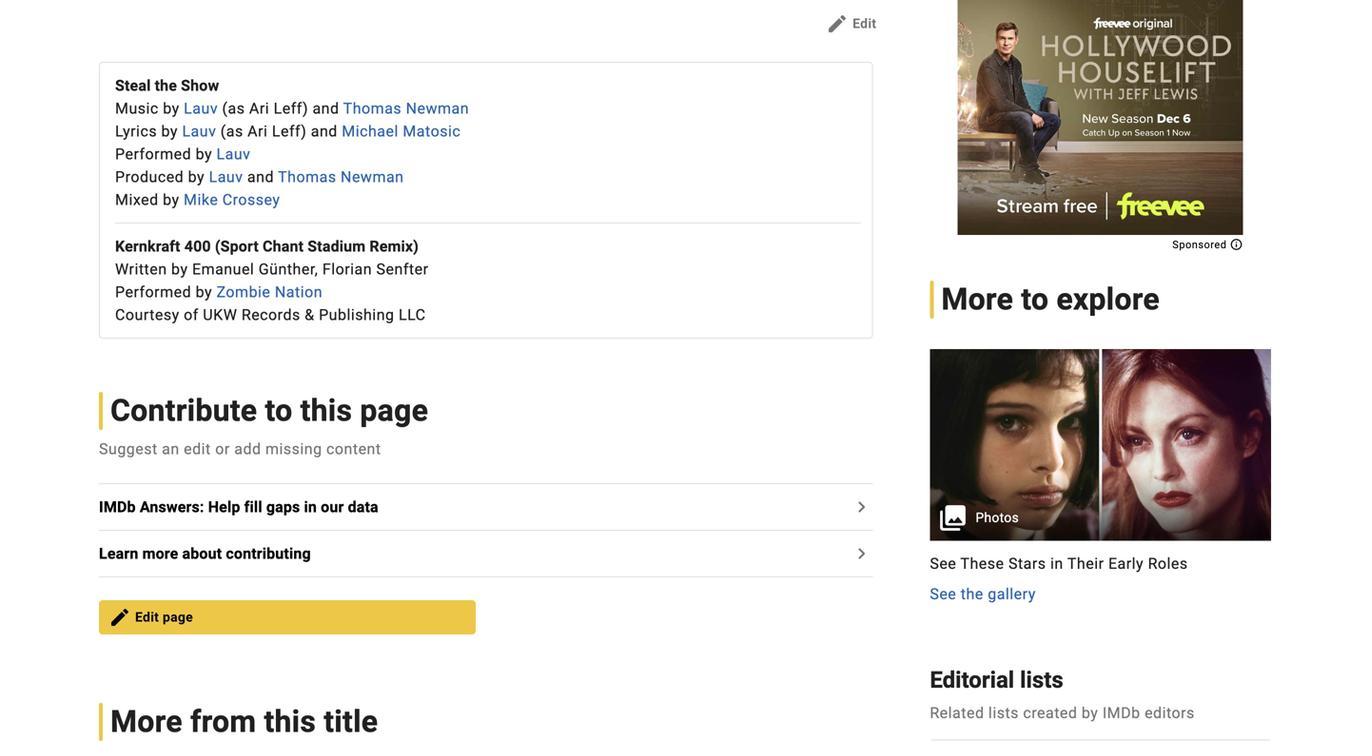 Task type: describe. For each thing, give the bounding box(es) containing it.
1 vertical spatial (as
[[221, 122, 243, 140]]

edit
[[184, 440, 211, 458]]

stadium
[[308, 237, 366, 255]]

stars
[[1009, 555, 1046, 573]]

contributing
[[226, 545, 311, 563]]

günther,
[[259, 260, 318, 278]]

steal
[[115, 77, 151, 95]]

0 vertical spatial (as
[[222, 99, 245, 117]]

lists for editorial
[[1020, 667, 1064, 694]]

gallery
[[988, 585, 1036, 604]]

florian
[[322, 260, 372, 278]]

to for contribute
[[265, 393, 293, 429]]

sponsored content section
[[958, 0, 1243, 251]]

records
[[242, 306, 300, 324]]

see the gallery
[[930, 585, 1036, 604]]

matosic
[[403, 122, 461, 140]]

kernkraft 400 (sport chant stadium remix) written by emanuel günther, florian senfter performed by zombie nation courtesy of ukw records & publishing llc
[[115, 237, 429, 324]]

chant
[[263, 237, 304, 255]]

lists for related
[[989, 704, 1019, 722]]

in inside button
[[304, 498, 317, 516]]

lyrics
[[115, 122, 157, 140]]

0 vertical spatial ari
[[249, 99, 269, 117]]

courtesy
[[115, 306, 180, 324]]

go to learn more about contributing image
[[850, 542, 873, 565]]

or
[[215, 440, 230, 458]]

(sport
[[215, 237, 259, 255]]

group containing see these stars in their early roles
[[930, 349, 1271, 606]]

0 vertical spatial newman
[[406, 99, 469, 117]]

1 vertical spatial and
[[311, 122, 338, 140]]

nation
[[275, 283, 323, 301]]

1 vertical spatial leff)
[[272, 122, 307, 140]]

editors
[[1145, 704, 1195, 722]]

in inside group
[[1051, 555, 1064, 573]]

suggest
[[99, 440, 158, 458]]

1 horizontal spatial thomas
[[343, 99, 402, 117]]

produced
[[115, 168, 184, 186]]

their
[[1068, 555, 1104, 573]]

edit for edit page
[[135, 609, 159, 625]]

these
[[961, 555, 1004, 573]]

an
[[162, 440, 180, 458]]

help
[[208, 498, 240, 516]]

edit for edit
[[853, 15, 877, 31]]

0 vertical spatial and
[[313, 99, 339, 117]]

created
[[1023, 704, 1078, 722]]

more
[[142, 545, 178, 563]]

edit page button
[[99, 600, 476, 635]]

kernkraft
[[115, 237, 180, 255]]

learn
[[99, 545, 138, 563]]

show
[[181, 77, 219, 95]]

michael
[[342, 122, 399, 140]]

zombie nation link
[[216, 283, 323, 301]]

music
[[115, 99, 159, 117]]

gaps
[[266, 498, 300, 516]]

mike
[[184, 191, 218, 209]]

&
[[305, 306, 315, 324]]

remix)
[[370, 237, 419, 255]]

about
[[182, 545, 222, 563]]

missing
[[265, 440, 322, 458]]

photos group
[[930, 349, 1271, 541]]

learn more about contributing button
[[99, 542, 322, 565]]

imdb answers: help fill gaps in our data
[[99, 498, 379, 516]]

more for more to explore
[[941, 282, 1014, 317]]

2 vertical spatial and
[[247, 168, 274, 186]]

written
[[115, 260, 167, 278]]

1 horizontal spatial imdb
[[1103, 704, 1141, 722]]

ukw
[[203, 306, 237, 324]]

thomas newman link for (as ari leff) and
[[343, 99, 469, 117]]

1 vertical spatial ari
[[248, 122, 268, 140]]

the for show
[[155, 77, 177, 95]]

fill
[[244, 498, 262, 516]]

1 horizontal spatial page
[[360, 393, 428, 429]]

more for more from this title
[[110, 704, 182, 740]]

photos link
[[930, 349, 1271, 541]]

imdb inside button
[[99, 498, 136, 516]]

editorial
[[930, 667, 1015, 694]]



Task type: locate. For each thing, give the bounding box(es) containing it.
leff)
[[274, 99, 308, 117], [272, 122, 307, 140]]

0 vertical spatial this
[[300, 393, 352, 429]]

0 vertical spatial page
[[360, 393, 428, 429]]

newman down michael
[[341, 168, 404, 186]]

the
[[155, 77, 177, 95], [961, 585, 984, 604]]

0 vertical spatial lists
[[1020, 667, 1064, 694]]

edit image for edit
[[826, 12, 849, 35]]

1 vertical spatial thomas
[[278, 168, 336, 186]]

1 see from the top
[[930, 555, 957, 573]]

the inside button
[[961, 585, 984, 604]]

in left 'their'
[[1051, 555, 1064, 573]]

page
[[360, 393, 428, 429], [163, 609, 193, 625]]

performed
[[115, 145, 191, 163], [115, 283, 191, 301]]

0 horizontal spatial edit
[[135, 609, 159, 625]]

0 vertical spatial thomas newman link
[[343, 99, 469, 117]]

2 see from the top
[[930, 585, 957, 604]]

1 horizontal spatial newman
[[406, 99, 469, 117]]

crossey
[[222, 191, 280, 209]]

lauv link for produced by
[[209, 168, 243, 186]]

thomas
[[343, 99, 402, 117], [278, 168, 336, 186]]

1 vertical spatial this
[[264, 704, 316, 740]]

lauv link for performed by
[[216, 145, 251, 163]]

page up 'content'
[[360, 393, 428, 429]]

learn more about contributing
[[99, 545, 311, 563]]

see inside button
[[930, 585, 957, 604]]

edit inside edit page button
[[135, 609, 159, 625]]

the down these
[[961, 585, 984, 604]]

thomas up 'crossey'
[[278, 168, 336, 186]]

0 horizontal spatial page
[[163, 609, 193, 625]]

1 vertical spatial lists
[[989, 704, 1019, 722]]

1 horizontal spatial to
[[1021, 282, 1049, 317]]

performed inside the kernkraft 400 (sport chant stadium remix) written by emanuel günther, florian senfter performed by zombie nation courtesy of ukw records & publishing llc
[[115, 283, 191, 301]]

1 vertical spatial imdb
[[1103, 704, 1141, 722]]

see
[[930, 555, 957, 573], [930, 585, 957, 604]]

production art image
[[930, 349, 1271, 541]]

lauv link for music by
[[184, 99, 218, 117]]

from
[[190, 704, 256, 740]]

senfter
[[376, 260, 429, 278]]

0 vertical spatial imdb
[[99, 498, 136, 516]]

this up 'content'
[[300, 393, 352, 429]]

0 vertical spatial edit
[[853, 15, 877, 31]]

by
[[163, 99, 180, 117], [161, 122, 178, 140], [196, 145, 212, 163], [188, 168, 205, 186], [163, 191, 179, 209], [171, 260, 188, 278], [196, 283, 212, 301], [1082, 704, 1098, 722]]

photos
[[976, 510, 1019, 526]]

edit
[[853, 15, 877, 31], [135, 609, 159, 625]]

contribute
[[110, 393, 257, 429]]

0 vertical spatial more
[[941, 282, 1014, 317]]

early
[[1109, 555, 1144, 573]]

mike crossey link
[[184, 191, 280, 209]]

sponsored
[[1173, 239, 1230, 251]]

newman
[[406, 99, 469, 117], [341, 168, 404, 186]]

1 vertical spatial edit image
[[108, 606, 131, 629]]

to for more
[[1021, 282, 1049, 317]]

0 horizontal spatial more
[[110, 704, 182, 740]]

and
[[313, 99, 339, 117], [311, 122, 338, 140], [247, 168, 274, 186]]

data
[[348, 498, 379, 516]]

edit image inside edit button
[[826, 12, 849, 35]]

0 horizontal spatial lists
[[989, 704, 1019, 722]]

0 vertical spatial edit image
[[826, 12, 849, 35]]

the for gallery
[[961, 585, 984, 604]]

see these stars in their early roles
[[930, 555, 1188, 573]]

add
[[234, 440, 261, 458]]

thomas newman link for and
[[278, 168, 404, 186]]

400
[[184, 237, 211, 255]]

1 vertical spatial thomas newman link
[[278, 168, 404, 186]]

answers:
[[140, 498, 204, 516]]

1 vertical spatial edit
[[135, 609, 159, 625]]

0 vertical spatial thomas
[[343, 99, 402, 117]]

1 vertical spatial to
[[265, 393, 293, 429]]

see for see these stars in their early roles
[[930, 555, 957, 573]]

1 vertical spatial in
[[1051, 555, 1064, 573]]

lists down editorial lists
[[989, 704, 1019, 722]]

the right steal
[[155, 77, 177, 95]]

imdb left editors
[[1103, 704, 1141, 722]]

suggest an edit or add missing content
[[99, 440, 381, 458]]

see these stars in their early roles link
[[930, 553, 1271, 575]]

see left gallery at the bottom right
[[930, 585, 957, 604]]

the inside "steal the show music by lauv (as ari leff) and thomas newman lyrics by lauv (as ari leff) and michael matosic performed by lauv produced by lauv and thomas newman mixed by mike crossey"
[[155, 77, 177, 95]]

roles
[[1148, 555, 1188, 573]]

imdb up "learn"
[[99, 498, 136, 516]]

related lists created by imdb editors
[[930, 704, 1195, 722]]

performed inside "steal the show music by lauv (as ari leff) and thomas newman lyrics by lauv (as ari leff) and michael matosic performed by lauv produced by lauv and thomas newman mixed by mike crossey"
[[115, 145, 191, 163]]

imdb
[[99, 498, 136, 516], [1103, 704, 1141, 722]]

0 horizontal spatial to
[[265, 393, 293, 429]]

thomas newman link up the michael matosic link
[[343, 99, 469, 117]]

0 vertical spatial see
[[930, 555, 957, 573]]

edit image
[[826, 12, 849, 35], [108, 606, 131, 629]]

edit page
[[135, 609, 193, 625]]

0 horizontal spatial the
[[155, 77, 177, 95]]

this left title
[[264, 704, 316, 740]]

1 vertical spatial performed
[[115, 283, 191, 301]]

0 vertical spatial in
[[304, 498, 317, 516]]

edit image for edit page
[[108, 606, 131, 629]]

1 horizontal spatial the
[[961, 585, 984, 604]]

go to imdb answers: help fill gaps in our data image
[[850, 496, 873, 519]]

newman up the matosic at the left of the page
[[406, 99, 469, 117]]

contribute to this page
[[110, 393, 428, 429]]

0 vertical spatial leff)
[[274, 99, 308, 117]]

lists
[[1020, 667, 1064, 694], [989, 704, 1019, 722]]

0 vertical spatial to
[[1021, 282, 1049, 317]]

editorial lists
[[930, 667, 1064, 694]]

0 vertical spatial performed
[[115, 145, 191, 163]]

this
[[300, 393, 352, 429], [264, 704, 316, 740]]

ari
[[249, 99, 269, 117], [248, 122, 268, 140]]

more to explore
[[941, 282, 1160, 317]]

0 horizontal spatial newman
[[341, 168, 404, 186]]

of
[[184, 306, 199, 324]]

0 horizontal spatial imdb
[[99, 498, 136, 516]]

in
[[304, 498, 317, 516], [1051, 555, 1064, 573]]

edit inside edit button
[[853, 15, 877, 31]]

lists up created
[[1020, 667, 1064, 694]]

thomas up michael
[[343, 99, 402, 117]]

this for to
[[300, 393, 352, 429]]

1 performed from the top
[[115, 145, 191, 163]]

llc
[[399, 306, 426, 324]]

1 vertical spatial more
[[110, 704, 182, 740]]

thomas newman link down michael
[[278, 168, 404, 186]]

see the gallery button
[[930, 583, 1036, 606]]

see for see the gallery
[[930, 585, 957, 604]]

edit button
[[819, 9, 884, 39]]

1 horizontal spatial edit
[[853, 15, 877, 31]]

content
[[326, 440, 381, 458]]

1 vertical spatial page
[[163, 609, 193, 625]]

lauv link for lyrics by
[[182, 122, 216, 140]]

more from this title
[[110, 704, 378, 740]]

steal the show music by lauv (as ari leff) and thomas newman lyrics by lauv (as ari leff) and michael matosic performed by lauv produced by lauv and thomas newman mixed by mike crossey
[[115, 77, 469, 209]]

this for from
[[264, 704, 316, 740]]

0 vertical spatial the
[[155, 77, 177, 95]]

page down more
[[163, 609, 193, 625]]

related
[[930, 704, 984, 722]]

0 horizontal spatial thomas
[[278, 168, 336, 186]]

edit image inside edit page button
[[108, 606, 131, 629]]

page inside edit page button
[[163, 609, 193, 625]]

to
[[1021, 282, 1049, 317], [265, 393, 293, 429]]

performed up courtesy
[[115, 283, 191, 301]]

0 horizontal spatial in
[[304, 498, 317, 516]]

michael matosic link
[[342, 122, 461, 140]]

to up "missing"
[[265, 393, 293, 429]]

see left these
[[930, 555, 957, 573]]

lauv
[[184, 99, 218, 117], [182, 122, 216, 140], [216, 145, 251, 163], [209, 168, 243, 186]]

1 vertical spatial newman
[[341, 168, 404, 186]]

our
[[321, 498, 344, 516]]

to left explore
[[1021, 282, 1049, 317]]

title
[[324, 704, 378, 740]]

imdb answers: help fill gaps in our data button
[[99, 496, 390, 519]]

1 horizontal spatial in
[[1051, 555, 1064, 573]]

0 horizontal spatial edit image
[[108, 606, 131, 629]]

zombie
[[216, 283, 271, 301]]

1 vertical spatial the
[[961, 585, 984, 604]]

1 horizontal spatial lists
[[1020, 667, 1064, 694]]

1 horizontal spatial edit image
[[826, 12, 849, 35]]

(as
[[222, 99, 245, 117], [221, 122, 243, 140]]

2 performed from the top
[[115, 283, 191, 301]]

mixed
[[115, 191, 159, 209]]

performed up produced
[[115, 145, 191, 163]]

1 horizontal spatial more
[[941, 282, 1014, 317]]

publishing
[[319, 306, 394, 324]]

explore
[[1057, 282, 1160, 317]]

lauv link
[[184, 99, 218, 117], [182, 122, 216, 140], [216, 145, 251, 163], [209, 168, 243, 186]]

in left "our" on the bottom of the page
[[304, 498, 317, 516]]

1 vertical spatial see
[[930, 585, 957, 604]]

emanuel
[[192, 260, 254, 278]]

thomas newman link
[[343, 99, 469, 117], [278, 168, 404, 186]]

group
[[930, 349, 1271, 606]]



Task type: vqa. For each thing, say whether or not it's contained in the screenshot.
'Rate' for Maestro
no



